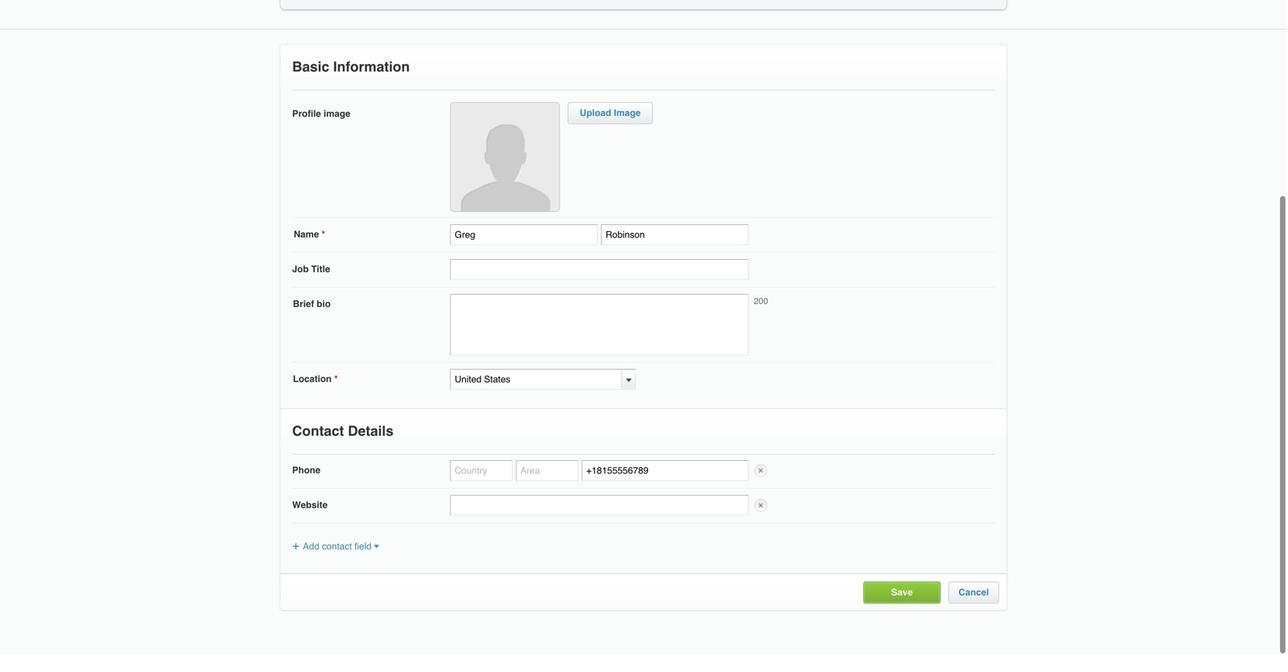 Task type: locate. For each thing, give the bounding box(es) containing it.
save button
[[891, 588, 913, 598]]

job title
[[292, 264, 330, 275]]

title
[[311, 264, 330, 275]]

upload image button
[[580, 108, 641, 118]]

200
[[754, 296, 768, 306]]

profile
[[292, 108, 321, 119]]

phone
[[292, 465, 321, 476]]

contact details
[[292, 423, 394, 439]]

brief bio
[[293, 299, 331, 310]]

contact
[[322, 541, 352, 552]]

add
[[303, 541, 319, 552]]

add contact field
[[303, 541, 372, 552]]

basic
[[292, 59, 329, 75]]

el image
[[373, 545, 379, 550]]

profile image
[[292, 108, 351, 119]]

None text field
[[450, 259, 749, 280], [450, 495, 749, 516], [450, 259, 749, 280], [450, 495, 749, 516]]



Task type: vqa. For each thing, say whether or not it's contained in the screenshot.
field in the left bottom of the page
yes



Task type: describe. For each thing, give the bounding box(es) containing it.
cancel button
[[959, 588, 989, 598]]

Country text field
[[450, 461, 513, 482]]

name
[[294, 229, 319, 240]]

upload image
[[580, 108, 641, 118]]

cancel
[[959, 588, 989, 598]]

basic information
[[292, 59, 410, 75]]

Name text field
[[450, 224, 598, 245]]

save
[[891, 588, 913, 598]]

upload
[[580, 108, 611, 118]]

field
[[355, 541, 372, 552]]

Location text field
[[450, 369, 622, 390]]

Last text field
[[601, 224, 749, 245]]

brief
[[293, 299, 314, 310]]

website
[[292, 500, 328, 511]]

location
[[293, 374, 332, 385]]

information
[[333, 59, 410, 75]]

contact
[[292, 423, 344, 439]]

Brief bio text field
[[450, 294, 749, 356]]

add contact field button
[[292, 541, 379, 552]]

job
[[292, 264, 309, 275]]

Area text field
[[516, 461, 579, 482]]

image
[[324, 108, 351, 119]]

image
[[614, 108, 641, 118]]

bio
[[317, 299, 331, 310]]

Number text field
[[582, 461, 749, 482]]

details
[[348, 423, 394, 439]]



